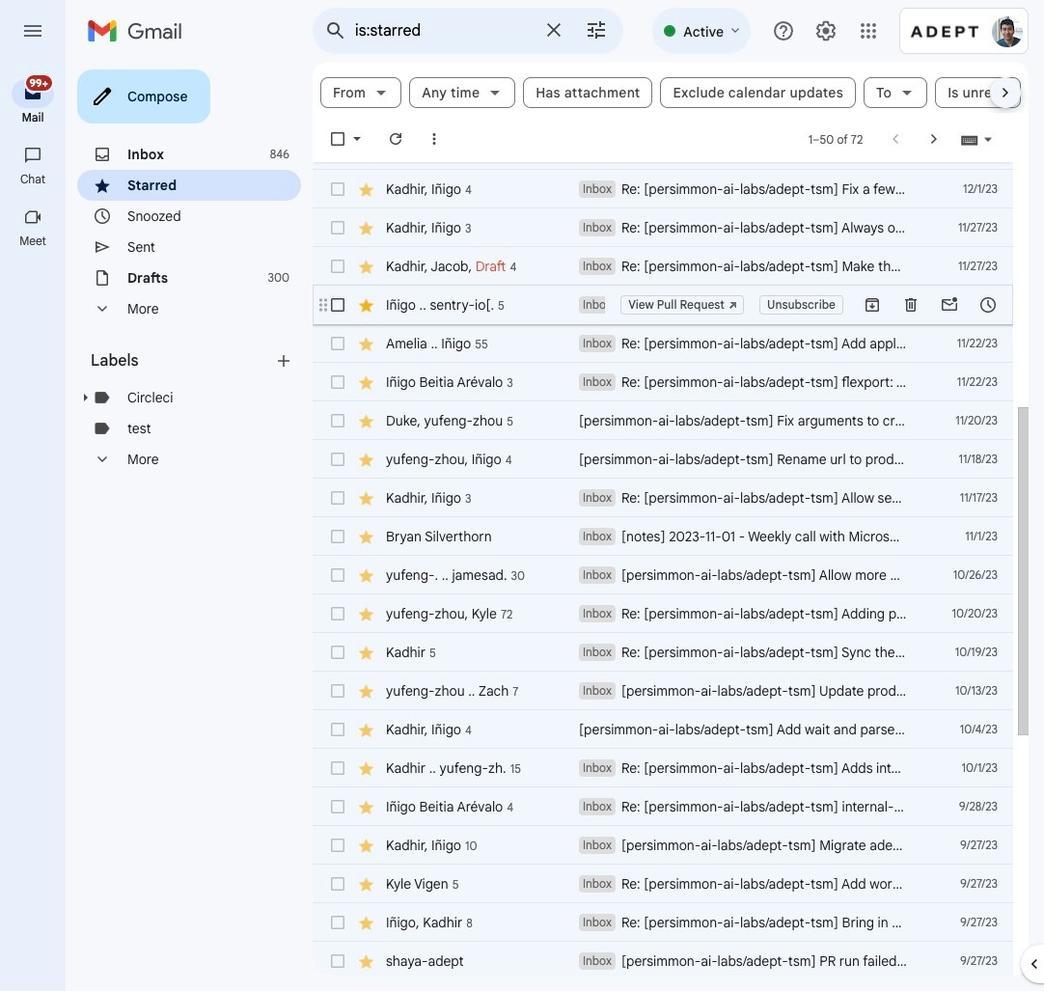 Task type: locate. For each thing, give the bounding box(es) containing it.
19 row from the top
[[313, 827, 1045, 865]]

None checkbox
[[328, 218, 348, 238], [328, 257, 348, 276], [328, 489, 348, 508], [328, 566, 348, 585], [328, 604, 348, 624], [328, 643, 348, 662], [328, 682, 348, 701], [328, 720, 348, 740], [328, 798, 348, 817], [328, 836, 348, 856], [328, 875, 348, 894], [328, 913, 348, 933], [328, 218, 348, 238], [328, 257, 348, 276], [328, 489, 348, 508], [328, 566, 348, 585], [328, 604, 348, 624], [328, 643, 348, 662], [328, 682, 348, 701], [328, 720, 348, 740], [328, 798, 348, 817], [328, 836, 348, 856], [328, 875, 348, 894], [328, 913, 348, 933]]

21 row from the top
[[313, 904, 1045, 942]]

11 row from the top
[[313, 518, 1014, 556]]

older image
[[925, 129, 944, 149]]

18 row from the top
[[313, 788, 1045, 827]]

more email options image
[[425, 129, 444, 149]]

3 row from the top
[[313, 209, 1045, 247]]

navigation
[[0, 62, 68, 992]]

22 row from the top
[[313, 942, 1045, 981]]

select input tool image
[[983, 132, 995, 146]]

None checkbox
[[328, 129, 348, 149], [328, 180, 348, 199], [328, 295, 348, 315], [328, 334, 348, 353], [328, 373, 348, 392], [328, 411, 348, 431], [328, 450, 348, 469], [328, 527, 348, 547], [328, 759, 348, 778], [328, 952, 348, 971], [328, 129, 348, 149], [328, 180, 348, 199], [328, 295, 348, 315], [328, 334, 348, 353], [328, 373, 348, 392], [328, 411, 348, 431], [328, 450, 348, 469], [328, 527, 348, 547], [328, 759, 348, 778], [328, 952, 348, 971]]

clear search image
[[535, 11, 574, 49]]

gmail image
[[87, 12, 192, 50]]

14 row from the top
[[313, 633, 1045, 672]]

main menu image
[[21, 19, 44, 42]]

4 row from the top
[[313, 247, 1045, 286]]

search in mail image
[[319, 14, 353, 48]]

Search in mail search field
[[313, 8, 624, 54]]

15 row from the top
[[313, 672, 1045, 711]]

toolbar
[[854, 295, 1008, 315]]

1 row from the top
[[313, 131, 1014, 170]]

row
[[313, 131, 1014, 170], [313, 170, 1045, 209], [313, 209, 1045, 247], [313, 247, 1045, 286], [313, 286, 1014, 324], [313, 324, 1014, 363], [313, 363, 1045, 402], [313, 402, 1043, 440], [313, 440, 1014, 479], [313, 479, 1045, 518], [313, 518, 1014, 556], [313, 556, 1045, 595], [313, 595, 1045, 633], [313, 633, 1045, 672], [313, 672, 1045, 711], [313, 711, 1045, 749], [313, 749, 1045, 788], [313, 788, 1045, 827], [313, 827, 1045, 865], [313, 865, 1045, 904], [313, 904, 1045, 942], [313, 942, 1045, 981]]

settings image
[[815, 19, 838, 42]]

heading
[[0, 110, 66, 126], [0, 172, 66, 187], [0, 234, 66, 249], [91, 351, 274, 371]]



Task type: describe. For each thing, give the bounding box(es) containing it.
toolbar inside row
[[854, 295, 1008, 315]]

10 row from the top
[[313, 479, 1045, 518]]

13 row from the top
[[313, 595, 1045, 633]]

9 row from the top
[[313, 440, 1014, 479]]

6 row from the top
[[313, 324, 1014, 363]]

5 row from the top
[[313, 286, 1014, 324]]

16 row from the top
[[313, 711, 1045, 749]]

20 row from the top
[[313, 865, 1045, 904]]

refresh image
[[386, 129, 406, 149]]

7 row from the top
[[313, 363, 1045, 402]]

12 row from the top
[[313, 556, 1045, 595]]

2 row from the top
[[313, 170, 1045, 209]]

17 row from the top
[[313, 749, 1045, 788]]

advanced search options image
[[578, 11, 616, 49]]

support image
[[772, 19, 796, 42]]

Search in mail text field
[[355, 21, 531, 41]]

8 row from the top
[[313, 402, 1043, 440]]



Task type: vqa. For each thing, say whether or not it's contained in the screenshot.
bottommost 'Głowaty'
no



